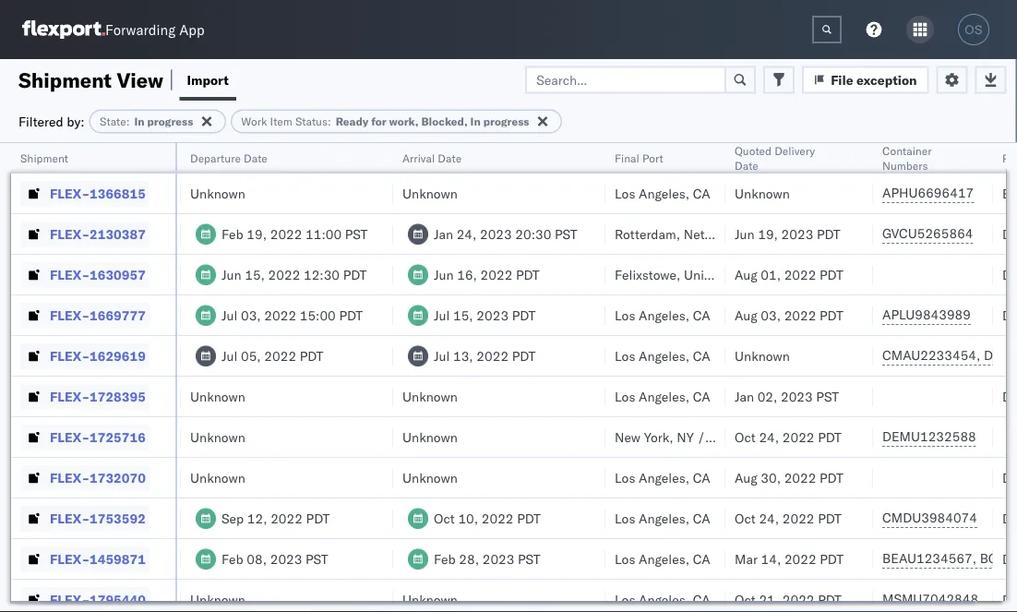 Task type: vqa. For each thing, say whether or not it's contained in the screenshot.
second lcl from the top of the page
no



Task type: locate. For each thing, give the bounding box(es) containing it.
shipment down filtered on the top left of page
[[20, 151, 68, 165]]

2023 right 28,
[[483, 551, 515, 567]]

4 resize handle column header from the left
[[371, 143, 393, 612]]

departure for departure date
[[190, 151, 241, 165]]

0 horizontal spatial in
[[134, 114, 145, 128]]

unknown
[[190, 185, 245, 201], [402, 185, 458, 201], [735, 185, 790, 201], [735, 348, 790, 364], [190, 388, 245, 404], [402, 388, 458, 404], [190, 429, 245, 445], [402, 429, 458, 445], [190, 469, 245, 486], [402, 469, 458, 486], [190, 591, 245, 607], [402, 591, 458, 607]]

file
[[831, 72, 854, 88]]

7 resize handle column header from the left
[[851, 143, 873, 612]]

8 ca from the top
[[693, 591, 710, 607]]

quoted delivery date
[[735, 144, 815, 172]]

7 shanghai, from the top
[[70, 591, 129, 607]]

china
[[132, 185, 167, 201], [132, 226, 167, 242], [132, 307, 167, 323], [132, 348, 167, 364], [132, 388, 167, 404], [132, 429, 167, 445], [132, 591, 167, 607]]

1 los angeles, ca from the top
[[615, 185, 710, 201]]

oct 24, 2022 pdt down 'aug 30, 2022 pdt'
[[735, 510, 842, 526]]

jul for jul 15, 2023 pdt
[[434, 307, 450, 323]]

china down 1669777
[[132, 348, 167, 364]]

flex-1753592
[[50, 510, 146, 526]]

1 horizontal spatial 19,
[[758, 226, 778, 242]]

4 china from the top
[[132, 348, 167, 364]]

4 de from the top
[[1002, 510, 1017, 526]]

5 shanghai, china from the top
[[70, 388, 167, 404]]

1 los from the top
[[615, 185, 635, 201]]

date down work
[[244, 151, 267, 165]]

flex-1725716
[[50, 429, 146, 445]]

shanghai, down departure port at top
[[70, 185, 129, 201]]

6 shanghai, from the top
[[70, 429, 129, 445]]

kingdom
[[727, 266, 778, 282]]

2023 down jun 16, 2022 pdt
[[477, 307, 509, 323]]

1 horizontal spatial departure
[[190, 151, 241, 165]]

sep
[[222, 510, 244, 526]]

flex- for 1669777
[[50, 307, 90, 323]]

forwarding app link
[[22, 20, 205, 39]]

feb left 08,
[[222, 551, 243, 567]]

2 horizontal spatial jun
[[735, 226, 755, 242]]

1728395
[[90, 388, 146, 404]]

shanghai, up the flex-1728395
[[70, 348, 129, 364]]

jan 24, 2023 20:30 pst
[[434, 226, 578, 242]]

date down quoted
[[735, 158, 759, 172]]

1 : from the left
[[126, 114, 130, 128]]

1 flex- from the top
[[50, 185, 90, 201]]

19, for jun
[[758, 226, 778, 242]]

2 departure from the left
[[190, 151, 241, 165]]

6 resize handle column header from the left
[[703, 143, 726, 612]]

7 flex- from the top
[[50, 429, 90, 445]]

1725716
[[90, 429, 146, 445]]

1 horizontal spatial jun
[[434, 266, 454, 282]]

1 vertical spatial shipment
[[20, 151, 68, 165]]

container numbers button
[[873, 139, 975, 173]]

jul up jul 05, 2022 pdt
[[222, 307, 238, 323]]

pdt right 12:30 on the left
[[343, 266, 367, 282]]

oct left '21,' on the right bottom of the page
[[735, 591, 756, 607]]

shanghai, china down 1630957
[[70, 307, 167, 323]]

03, up 05,
[[241, 307, 261, 323]]

2022
[[270, 226, 302, 242], [268, 266, 300, 282], [481, 266, 513, 282], [784, 266, 816, 282], [264, 307, 296, 323], [784, 307, 816, 323], [264, 348, 296, 364], [477, 348, 509, 364], [783, 429, 815, 445], [784, 469, 816, 486], [271, 510, 303, 526], [482, 510, 514, 526], [783, 510, 815, 526], [785, 551, 817, 567], [783, 591, 815, 607]]

1 departure from the left
[[70, 151, 121, 165]]

19,
[[247, 226, 267, 242], [758, 226, 778, 242]]

jan up jun 16, 2022 pdt
[[434, 226, 453, 242]]

2022 right 'nj'
[[783, 429, 815, 445]]

departure date
[[190, 151, 267, 165]]

0 vertical spatial jan
[[434, 226, 453, 242]]

progress down view
[[147, 114, 193, 128]]

flex- down the 'flex-2130387' button
[[50, 266, 90, 282]]

flex- down flex-1366815 'button'
[[50, 226, 90, 242]]

0 vertical spatial aug
[[735, 266, 758, 282]]

0 horizontal spatial departure
[[70, 151, 121, 165]]

felixstowe,
[[615, 266, 681, 282]]

flex-1366815 button
[[20, 180, 149, 206]]

flex- down flex-1725716 button
[[50, 469, 90, 486]]

departure port
[[70, 151, 145, 165]]

2022 right '21,' on the right bottom of the page
[[783, 591, 815, 607]]

jan 02, 2023 pst
[[735, 388, 839, 404]]

24,
[[457, 226, 477, 242], [759, 429, 779, 445], [759, 510, 779, 526]]

1 vertical spatial yantian
[[70, 551, 114, 567]]

in right the state
[[134, 114, 145, 128]]

oct 10, 2022 pdt
[[434, 510, 541, 526]]

28,
[[459, 551, 479, 567]]

date right arrival
[[438, 151, 462, 165]]

jul 03, 2022 15:00 pdt
[[222, 307, 363, 323]]

shanghai, china up 1630957
[[70, 226, 167, 242]]

24, right newark,
[[759, 429, 779, 445]]

resize handle column header for "container numbers" button
[[971, 143, 993, 612]]

08,
[[247, 551, 267, 567]]

yantian
[[70, 469, 114, 486], [70, 551, 114, 567]]

2 03, from the left
[[761, 307, 781, 323]]

02,
[[758, 388, 778, 404]]

aug for aug 01, 2022 pdt
[[735, 266, 758, 282]]

1 vertical spatial 15,
[[453, 307, 473, 323]]

departure for departure port
[[70, 151, 121, 165]]

15, up 13,
[[453, 307, 473, 323]]

2 vertical spatial aug
[[735, 469, 758, 486]]

3 los angeles, ca from the top
[[615, 348, 710, 364]]

pst for jan 02, 2023 pst
[[816, 388, 839, 404]]

2022 left 11:00
[[270, 226, 302, 242]]

05,
[[241, 348, 261, 364]]

1 horizontal spatial jan
[[735, 388, 754, 404]]

resize handle column header
[[39, 143, 61, 612], [153, 143, 175, 612], [159, 143, 181, 612], [371, 143, 393, 612], [583, 143, 606, 612], [703, 143, 726, 612], [851, 143, 873, 612], [971, 143, 993, 612]]

filtered by:
[[18, 113, 85, 129]]

flex-
[[50, 185, 90, 201], [50, 226, 90, 242], [50, 266, 90, 282], [50, 307, 90, 323], [50, 348, 90, 364], [50, 388, 90, 404], [50, 429, 90, 445], [50, 469, 90, 486], [50, 510, 90, 526], [50, 551, 90, 567], [50, 591, 90, 607]]

china down 1459871
[[132, 591, 167, 607]]

flex- for 1630957
[[50, 266, 90, 282]]

progress
[[147, 114, 193, 128], [483, 114, 529, 128]]

03, for aug
[[761, 307, 781, 323]]

8 los from the top
[[615, 591, 635, 607]]

1 horizontal spatial date
[[438, 151, 462, 165]]

2022 right 13,
[[477, 348, 509, 364]]

de
[[1002, 307, 1017, 323], [1002, 388, 1017, 404], [1002, 469, 1017, 486], [1002, 510, 1017, 526], [1002, 551, 1017, 567], [1002, 591, 1017, 607]]

departure
[[70, 151, 121, 165], [190, 151, 241, 165]]

shipment up by: at top left
[[18, 67, 112, 92]]

delivery
[[775, 144, 815, 157]]

24, down 30,
[[759, 510, 779, 526]]

oct 24, 2022 pdt up 'aug 30, 2022 pdt'
[[735, 429, 842, 445]]

2023 right 08,
[[270, 551, 302, 567]]

2 resize handle column header from the left
[[153, 143, 175, 612]]

2 port from the left
[[642, 151, 663, 165]]

shanghai, china down departure port at top
[[70, 185, 167, 201]]

0 vertical spatial oct 24, 2022 pdt
[[735, 429, 842, 445]]

1366815
[[90, 185, 146, 201]]

0 horizontal spatial :
[[126, 114, 130, 128]]

1 aug from the top
[[735, 266, 758, 282]]

1 port from the left
[[124, 151, 145, 165]]

flex- down flex-1630957 button
[[50, 307, 90, 323]]

pst down sep 12, 2022 pdt
[[306, 551, 328, 567]]

1 horizontal spatial progress
[[483, 114, 529, 128]]

flex- inside 'button'
[[50, 185, 90, 201]]

1 03, from the left
[[241, 307, 261, 323]]

0 horizontal spatial port
[[124, 151, 145, 165]]

4 flex- from the top
[[50, 307, 90, 323]]

2023 for 24,
[[480, 226, 512, 242]]

:
[[126, 114, 130, 128], [328, 114, 331, 128]]

jan for jan 24, 2023 20:30 pst
[[434, 226, 453, 242]]

/
[[697, 429, 705, 445]]

6 china from the top
[[132, 429, 167, 445]]

8 resize handle column header from the left
[[971, 143, 993, 612]]

cmau2233454, demu
[[882, 347, 1017, 363]]

jul left 13,
[[434, 348, 450, 364]]

china down 1629619
[[132, 388, 167, 404]]

shanghai, down flex-1629619
[[70, 388, 129, 404]]

app
[[179, 21, 205, 38]]

aug for aug 30, 2022 pdt
[[735, 469, 758, 486]]

flex-2130387
[[50, 226, 146, 242]]

15, up jul 03, 2022 15:00 pdt
[[245, 266, 265, 282]]

resize handle column header for departure port button
[[159, 143, 181, 612]]

shipment inside button
[[20, 151, 68, 165]]

3 resize handle column header from the left
[[159, 143, 181, 612]]

2022 up mar 14, 2022 pdt
[[783, 510, 815, 526]]

11 flex- from the top
[[50, 591, 90, 607]]

0 horizontal spatial date
[[244, 151, 267, 165]]

1 horizontal spatial in
[[470, 114, 481, 128]]

2023
[[480, 226, 512, 242], [781, 226, 814, 242], [477, 307, 509, 323], [781, 388, 813, 404], [270, 551, 302, 567], [483, 551, 515, 567]]

port right final
[[642, 151, 663, 165]]

2023 right 02,
[[781, 388, 813, 404]]

5 china from the top
[[132, 388, 167, 404]]

feb for feb 08, 2023 pst
[[222, 551, 243, 567]]

jun 16, 2022 pdt
[[434, 266, 540, 282]]

shanghai, china up 1728395
[[70, 348, 167, 364]]

beau1234567, bozo1
[[882, 550, 1017, 566]]

4 ca from the top
[[693, 388, 710, 404]]

15:00
[[300, 307, 336, 323]]

nhava
[[70, 266, 107, 282]]

jun for jun 16, 2022 pdt
[[434, 266, 454, 282]]

shipment for shipment
[[20, 151, 68, 165]]

2023 left 20:30
[[480, 226, 512, 242]]

2 yantian from the top
[[70, 551, 114, 567]]

pst right 02,
[[816, 388, 839, 404]]

2 horizontal spatial date
[[735, 158, 759, 172]]

1 horizontal spatial port
[[642, 151, 663, 165]]

10,
[[458, 510, 478, 526]]

: up departure port button
[[126, 114, 130, 128]]

china up 2130387
[[132, 185, 167, 201]]

8 angeles, from the top
[[639, 591, 690, 607]]

oct 24, 2022 pdt
[[735, 429, 842, 445], [735, 510, 842, 526]]

12:30
[[304, 266, 340, 282]]

0 horizontal spatial 15,
[[245, 266, 265, 282]]

flex-1459871
[[50, 551, 146, 567]]

aug down kingdom
[[735, 307, 758, 323]]

jun for jun 19, 2023 pdt
[[735, 226, 755, 242]]

date
[[244, 151, 267, 165], [438, 151, 462, 165], [735, 158, 759, 172]]

6 shanghai, china from the top
[[70, 429, 167, 445]]

pst for feb 28, 2023 pst
[[518, 551, 541, 567]]

oct up mar
[[735, 510, 756, 526]]

1 shanghai, china from the top
[[70, 185, 167, 201]]

3 flex- from the top
[[50, 266, 90, 282]]

jul up jul 13, 2022 pdt
[[434, 307, 450, 323]]

mar 14, 2022 pdt
[[735, 551, 844, 567]]

flex- down flex-1459871 button
[[50, 591, 90, 607]]

4 shanghai, china from the top
[[70, 348, 167, 364]]

2023 for 08,
[[270, 551, 302, 567]]

2 vertical spatial 24,
[[759, 510, 779, 526]]

pst down oct 10, 2022 pdt
[[518, 551, 541, 567]]

2 19, from the left
[[758, 226, 778, 242]]

7 angeles, from the top
[[639, 551, 690, 567]]

flex- down flex-1629619 button at the left of page
[[50, 388, 90, 404]]

8 flex- from the top
[[50, 469, 90, 486]]

2 flex- from the top
[[50, 226, 90, 242]]

0 horizontal spatial progress
[[147, 114, 193, 128]]

5 resize handle column header from the left
[[583, 143, 606, 612]]

flex- for 1732070
[[50, 469, 90, 486]]

shanghai, down flex-1459871
[[70, 591, 129, 607]]

flex- down flex-1732070 button
[[50, 510, 90, 526]]

1 vertical spatial aug
[[735, 307, 758, 323]]

10 flex- from the top
[[50, 551, 90, 567]]

shanghai, china
[[70, 185, 167, 201], [70, 226, 167, 242], [70, 307, 167, 323], [70, 348, 167, 364], [70, 388, 167, 404], [70, 429, 167, 445], [70, 591, 167, 607]]

24, up the 16, at left top
[[457, 226, 477, 242]]

aphu6696417
[[882, 185, 974, 201]]

03, down '01,'
[[761, 307, 781, 323]]

sep 12, 2022 pdt
[[222, 510, 330, 526]]

0 horizontal spatial 03,
[[241, 307, 261, 323]]

flex- down shipment button
[[50, 185, 90, 201]]

9 flex- from the top
[[50, 510, 90, 526]]

import
[[187, 72, 229, 88]]

flex-1459871 button
[[20, 546, 149, 572]]

port for departure port
[[124, 151, 145, 165]]

1630957
[[90, 266, 146, 282]]

jun right india
[[222, 266, 241, 282]]

7 los from the top
[[615, 551, 635, 567]]

yantian down chennai
[[70, 551, 114, 567]]

1 resize handle column header from the left
[[39, 143, 61, 612]]

3 aug from the top
[[735, 469, 758, 486]]

pst right 20:30
[[555, 226, 578, 242]]

flex- inside button
[[50, 510, 90, 526]]

19, up '01,'
[[758, 226, 778, 242]]

shanghai, china down 1629619
[[70, 388, 167, 404]]

port down state : in progress at the top
[[124, 151, 145, 165]]

0 horizontal spatial jun
[[222, 266, 241, 282]]

in right blocked, at the top
[[470, 114, 481, 128]]

flex-1366815
[[50, 185, 146, 201]]

new
[[615, 429, 641, 445]]

new york, ny / newark, nj
[[615, 429, 775, 445]]

yantian up chennai
[[70, 469, 114, 486]]

pdt
[[817, 226, 841, 242], [343, 266, 367, 282], [516, 266, 540, 282], [820, 266, 844, 282], [339, 307, 363, 323], [512, 307, 536, 323], [820, 307, 844, 323], [300, 348, 324, 364], [512, 348, 536, 364], [818, 429, 842, 445], [820, 469, 844, 486], [306, 510, 330, 526], [517, 510, 541, 526], [818, 510, 842, 526], [820, 551, 844, 567], [818, 591, 842, 607]]

1 vertical spatial oct 24, 2022 pdt
[[735, 510, 842, 526]]

1 china from the top
[[132, 185, 167, 201]]

0 horizontal spatial 19,
[[247, 226, 267, 242]]

flex- down flex-1753592 button
[[50, 551, 90, 567]]

date for arrival date
[[438, 151, 462, 165]]

feb
[[222, 226, 243, 242], [222, 551, 243, 567], [434, 551, 456, 567]]

oct left 10,
[[434, 510, 455, 526]]

6 flex- from the top
[[50, 388, 90, 404]]

2 aug from the top
[[735, 307, 758, 323]]

jun 19, 2023 pdt
[[735, 226, 841, 242]]

jul for jul 13, 2022 pdt
[[434, 348, 450, 364]]

1 horizontal spatial :
[[328, 114, 331, 128]]

None text field
[[812, 16, 842, 43]]

0 vertical spatial yantian
[[70, 469, 114, 486]]

container numbers
[[882, 144, 932, 172]]

progress up arrival date button
[[483, 114, 529, 128]]

1629619
[[90, 348, 146, 364]]

feb for feb 28, 2023 pst
[[434, 551, 456, 567]]

departure down state : in progress at the top
[[190, 151, 241, 165]]

19, up jun 15, 2022 12:30 pdt
[[247, 226, 267, 242]]

flex- for 1725716
[[50, 429, 90, 445]]

bozo1
[[980, 550, 1017, 566]]

1669777
[[90, 307, 146, 323]]

1 horizontal spatial 15,
[[453, 307, 473, 323]]

jan
[[434, 226, 453, 242], [735, 388, 754, 404]]

flex-1629619 button
[[20, 343, 149, 369]]

beau1234567,
[[882, 550, 977, 566]]

jul left 05,
[[222, 348, 238, 364]]

shanghai,
[[70, 185, 129, 201], [70, 226, 129, 242], [70, 307, 129, 323], [70, 348, 129, 364], [70, 388, 129, 404], [70, 429, 129, 445], [70, 591, 129, 607]]

shanghai, up flex-1732070
[[70, 429, 129, 445]]

aug left 30,
[[735, 469, 758, 486]]

resize handle column header for quoted delivery date 'button'
[[851, 143, 873, 612]]

shipment for shipment view
[[18, 67, 112, 92]]

state
[[100, 114, 126, 128]]

2 angeles, from the top
[[639, 307, 690, 323]]

oct 21, 2022 pdt
[[735, 591, 842, 607]]

1 vertical spatial jan
[[735, 388, 754, 404]]

mar
[[735, 551, 758, 567]]

2 ca from the top
[[693, 307, 710, 323]]

shanghai, down flex-1630957
[[70, 307, 129, 323]]

0 vertical spatial shipment
[[18, 67, 112, 92]]

0 horizontal spatial jan
[[434, 226, 453, 242]]

6 angeles, from the top
[[639, 510, 690, 526]]

resize handle column header for arrival date button
[[583, 143, 606, 612]]

gvcu5265864
[[882, 225, 973, 241]]

5 flex- from the top
[[50, 348, 90, 364]]

los angeles, ca
[[615, 185, 710, 201], [615, 307, 710, 323], [615, 348, 710, 364], [615, 388, 710, 404], [615, 469, 710, 486], [615, 510, 710, 526], [615, 551, 710, 567], [615, 591, 710, 607]]

pst for feb 08, 2023 pst
[[306, 551, 328, 567]]

15, for jun
[[245, 266, 265, 282]]

flex- for 1728395
[[50, 388, 90, 404]]

0 vertical spatial 15,
[[245, 266, 265, 282]]

1 horizontal spatial 03,
[[761, 307, 781, 323]]

jun up kingdom
[[735, 226, 755, 242]]

1 19, from the left
[[247, 226, 267, 242]]

jan left 02,
[[735, 388, 754, 404]]

forwarding app
[[105, 21, 205, 38]]

shanghai, up flex-1630957
[[70, 226, 129, 242]]



Task type: describe. For each thing, give the bounding box(es) containing it.
date inside the quoted delivery date
[[735, 158, 759, 172]]

2 los angeles, ca from the top
[[615, 307, 710, 323]]

feb 28, 2023 pst
[[434, 551, 541, 567]]

arrival date button
[[393, 147, 587, 165]]

4 angeles, from the top
[[639, 388, 690, 404]]

13,
[[453, 348, 473, 364]]

2022 down the aug 01, 2022 pdt
[[784, 307, 816, 323]]

3 shanghai, from the top
[[70, 307, 129, 323]]

5 shanghai, from the top
[[70, 388, 129, 404]]

final
[[615, 151, 640, 165]]

2022 right "14,"
[[785, 551, 817, 567]]

pdt up aug 03, 2022 pdt at right bottom
[[820, 266, 844, 282]]

pdt right 15:00
[[339, 307, 363, 323]]

cmau2233454,
[[882, 347, 981, 363]]

flex- for 1629619
[[50, 348, 90, 364]]

3 shanghai, china from the top
[[70, 307, 167, 323]]

flex-1728395
[[50, 388, 146, 404]]

rotterdam,
[[615, 226, 680, 242]]

pdt down 15:00
[[300, 348, 324, 364]]

6 ca from the top
[[693, 510, 710, 526]]

7 los angeles, ca from the top
[[615, 551, 710, 567]]

pdt down 20:30
[[516, 266, 540, 282]]

6 los angeles, ca from the top
[[615, 510, 710, 526]]

netherlands
[[684, 226, 756, 242]]

pdt up feb 08, 2023 pst
[[306, 510, 330, 526]]

jan for jan 02, 2023 pst
[[735, 388, 754, 404]]

1 shanghai, from the top
[[70, 185, 129, 201]]

3 angeles, from the top
[[639, 348, 690, 364]]

19, for feb
[[247, 226, 267, 242]]

pdt up mar 14, 2022 pdt
[[818, 510, 842, 526]]

flex-1753592 button
[[20, 505, 149, 531]]

5 angeles, from the top
[[639, 469, 690, 486]]

01,
[[761, 266, 781, 282]]

4 los from the top
[[615, 388, 635, 404]]

Search... text field
[[525, 66, 727, 94]]

resize handle column header for shipment button
[[153, 143, 175, 612]]

aug 03, 2022 pdt
[[735, 307, 844, 323]]

york,
[[644, 429, 674, 445]]

pdt up feb 28, 2023 pst
[[517, 510, 541, 526]]

pdt up 'aug 30, 2022 pdt'
[[818, 429, 842, 445]]

pdt down jun 16, 2022 pdt
[[512, 307, 536, 323]]

view
[[117, 67, 163, 92]]

1 angeles, from the top
[[639, 185, 690, 201]]

by:
[[67, 113, 85, 129]]

2022 right 30,
[[784, 469, 816, 486]]

felixstowe, united kingdom
[[615, 266, 778, 282]]

3 ca from the top
[[693, 348, 710, 364]]

final port
[[615, 151, 663, 165]]

pdt down mar 14, 2022 pdt
[[818, 591, 842, 607]]

quoted delivery date button
[[726, 139, 855, 173]]

7 china from the top
[[132, 591, 167, 607]]

nhava sheva, india
[[70, 266, 183, 282]]

4 los angeles, ca from the top
[[615, 388, 710, 404]]

shipment view
[[18, 67, 163, 92]]

pdt down jul 15, 2023 pdt
[[512, 348, 536, 364]]

jul 05, 2022 pdt
[[222, 348, 324, 364]]

6 de from the top
[[1002, 591, 1017, 607]]

os
[[965, 23, 983, 36]]

flex-1725716 button
[[20, 424, 149, 450]]

aug 01, 2022 pdt
[[735, 266, 844, 282]]

india
[[153, 266, 183, 282]]

jul 15, 2023 pdt
[[434, 307, 536, 323]]

flex-1728395 button
[[20, 384, 149, 409]]

1 oct 24, 2022 pdt from the top
[[735, 429, 842, 445]]

chennai
[[70, 510, 119, 526]]

3 china from the top
[[132, 307, 167, 323]]

date for departure date
[[244, 151, 267, 165]]

flex- for 2130387
[[50, 226, 90, 242]]

2 china from the top
[[132, 226, 167, 242]]

3 los from the top
[[615, 348, 635, 364]]

6 los from the top
[[615, 510, 635, 526]]

exception
[[857, 72, 917, 88]]

import button
[[180, 59, 236, 101]]

1 de from the top
[[1002, 307, 1017, 323]]

jul for jul 03, 2022 15:00 pdt
[[222, 307, 238, 323]]

2022 right 05,
[[264, 348, 296, 364]]

2023 for 28,
[[483, 551, 515, 567]]

oct left 'nj'
[[735, 429, 756, 445]]

flex-2130387 button
[[20, 221, 149, 247]]

aug for aug 03, 2022 pdt
[[735, 307, 758, 323]]

par
[[1002, 151, 1017, 165]]

feb 19, 2022 11:00 pst
[[222, 226, 368, 242]]

aplu9843989
[[882, 306, 971, 323]]

pdt up the aug 01, 2022 pdt
[[817, 226, 841, 242]]

pdt down the aug 01, 2022 pdt
[[820, 307, 844, 323]]

demu
[[984, 347, 1017, 363]]

state : in progress
[[100, 114, 193, 128]]

1795440
[[90, 591, 146, 607]]

flex-1732070
[[50, 469, 146, 486]]

5 ca from the top
[[693, 469, 710, 486]]

flex- for 1366815
[[50, 185, 90, 201]]

5 de from the top
[[1002, 551, 1017, 567]]

demu1232588
[[882, 428, 976, 444]]

aug 30, 2022 pdt
[[735, 469, 844, 486]]

2 de from the top
[[1002, 388, 1017, 404]]

2022 left 12:30 on the left
[[268, 266, 300, 282]]

ready
[[336, 114, 369, 128]]

jul for jul 05, 2022 pdt
[[222, 348, 238, 364]]

flex-1630957
[[50, 266, 146, 282]]

flex-1630957 button
[[20, 262, 149, 288]]

11:00
[[306, 226, 342, 242]]

2023 for 02,
[[781, 388, 813, 404]]

2023 for 19,
[[781, 226, 814, 242]]

arrival date
[[402, 151, 462, 165]]

1459871
[[90, 551, 146, 567]]

flex- for 1795440
[[50, 591, 90, 607]]

1 progress from the left
[[147, 114, 193, 128]]

8 los angeles, ca from the top
[[615, 591, 710, 607]]

item
[[270, 114, 292, 128]]

jun for jun 15, 2022 12:30 pdt
[[222, 266, 241, 282]]

feb for feb 19, 2022 11:00 pst
[[222, 226, 243, 242]]

flex- for 1753592
[[50, 510, 90, 526]]

3 de from the top
[[1002, 469, 1017, 486]]

2 los from the top
[[615, 307, 635, 323]]

ny
[[677, 429, 694, 445]]

2022 right 10,
[[482, 510, 514, 526]]

sheva,
[[111, 266, 150, 282]]

2022 right '01,'
[[784, 266, 816, 282]]

1 vertical spatial 24,
[[759, 429, 779, 445]]

arrival
[[402, 151, 435, 165]]

flex-1669777
[[50, 307, 146, 323]]

4 shanghai, from the top
[[70, 348, 129, 364]]

status
[[295, 114, 328, 128]]

flex- for 1459871
[[50, 551, 90, 567]]

jun 15, 2022 12:30 pdt
[[222, 266, 367, 282]]

pdt up oct 21, 2022 pdt
[[820, 551, 844, 567]]

2022 right the 16, at left top
[[481, 266, 513, 282]]

feb 08, 2023 pst
[[222, 551, 328, 567]]

2 progress from the left
[[483, 114, 529, 128]]

2023 for 15,
[[477, 307, 509, 323]]

1 ca from the top
[[693, 185, 710, 201]]

2 shanghai, china from the top
[[70, 226, 167, 242]]

file exception
[[831, 72, 917, 88]]

20:30
[[515, 226, 551, 242]]

shipment button
[[11, 147, 157, 165]]

forwarding
[[105, 21, 176, 38]]

2 in from the left
[[470, 114, 481, 128]]

7 ca from the top
[[693, 551, 710, 567]]

2022 right 12,
[[271, 510, 303, 526]]

2 shanghai, from the top
[[70, 226, 129, 242]]

1 yantian from the top
[[70, 469, 114, 486]]

quoted
[[735, 144, 772, 157]]

0 vertical spatial 24,
[[457, 226, 477, 242]]

resize handle column header for departure date button
[[371, 143, 393, 612]]

5 los from the top
[[615, 469, 635, 486]]

15, for jul
[[453, 307, 473, 323]]

16,
[[457, 266, 477, 282]]

pdt right 30,
[[820, 469, 844, 486]]

pst right 11:00
[[345, 226, 368, 242]]

7 shanghai, china from the top
[[70, 591, 167, 607]]

21,
[[759, 591, 779, 607]]

2022 left 15:00
[[264, 307, 296, 323]]

2 : from the left
[[328, 114, 331, 128]]

cmdu3984074
[[882, 510, 978, 526]]

flexport. image
[[22, 20, 105, 39]]

port for final port
[[642, 151, 663, 165]]

14,
[[761, 551, 781, 567]]

1 in from the left
[[134, 114, 145, 128]]

departure port button
[[61, 147, 162, 165]]

flex-1795440
[[50, 591, 146, 607]]

resize handle column header for final port button
[[703, 143, 726, 612]]

1732070
[[90, 469, 146, 486]]

2 oct 24, 2022 pdt from the top
[[735, 510, 842, 526]]

5 los angeles, ca from the top
[[615, 469, 710, 486]]

msmu7042848
[[882, 591, 979, 607]]

03, for jul
[[241, 307, 261, 323]]

container
[[882, 144, 932, 157]]



